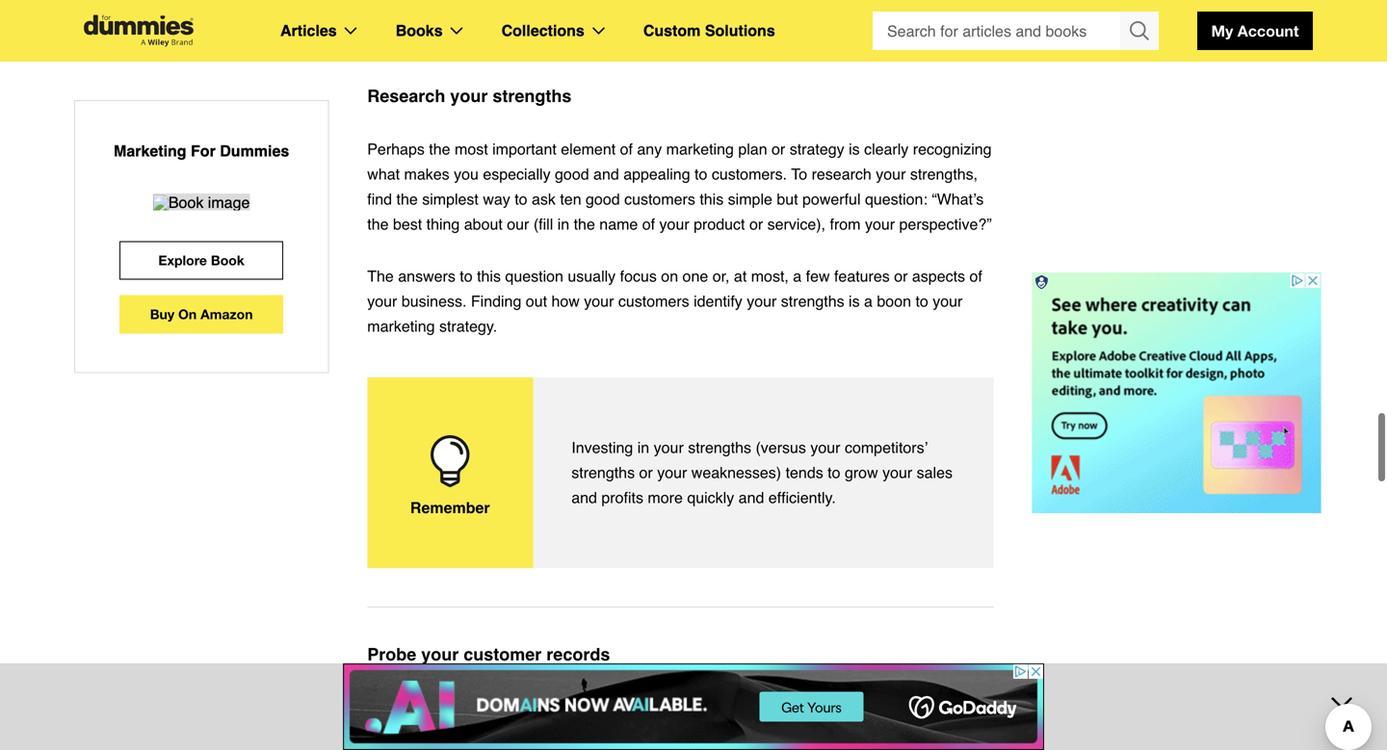 Task type: locate. For each thing, give the bounding box(es) containing it.
goal up helps
[[745, 724, 775, 742]]

most
[[455, 140, 488, 158]]

group
[[873, 12, 1159, 50]]

customers down appealing
[[625, 190, 696, 208]]

0 horizontal spatial goal
[[683, 749, 712, 751]]

the
[[367, 267, 394, 285]]

what down 'three'
[[849, 749, 882, 751]]

profits
[[602, 489, 644, 507]]

0 vertical spatial goal
[[745, 724, 775, 742]]

you right helps
[[758, 749, 783, 751]]

is down 'features'
[[849, 293, 860, 310]]

contain.
[[476, 724, 530, 742]]

1 vertical spatial you
[[758, 749, 783, 751]]

the left useful
[[758, 699, 780, 717]]

amazon
[[201, 306, 253, 322]]

close this dialog image
[[1359, 673, 1378, 692]]

you down most
[[454, 165, 479, 183]]

in
[[558, 215, 570, 233], [638, 439, 650, 457]]

this
[[700, 190, 724, 208], [477, 267, 501, 285]]

thing
[[427, 215, 460, 233]]

what up find
[[367, 165, 400, 183]]

1 horizontal spatial in
[[638, 439, 650, 457]]

focus down identifying
[[787, 749, 824, 751]]

tends
[[786, 464, 824, 482]]

and down element
[[594, 165, 619, 183]]

0 horizontal spatial a
[[793, 267, 802, 285]]

quickly
[[687, 489, 735, 507]]

you inside most marketers fail to mine their own databases for all of the useful information those databases may contain. study your customers with the goal of identifying three common traits that make them different or special. this goal helps you focus on what your ide
[[758, 749, 783, 751]]

1 vertical spatial a
[[865, 293, 873, 310]]

answers
[[398, 267, 456, 285]]

records
[[547, 645, 610, 665]]

goal
[[745, 724, 775, 742], [683, 749, 712, 751]]

you inside perhaps the most important element of any marketing plan or strategy is clearly recognizing what makes you especially good and appealing to customers. to research your strengths, find the simplest way to ask ten good customers this simple but powerful question: "what's the best thing about our (fill in the name of your product or service), from your perspective?"
[[454, 165, 479, 183]]

solutions
[[705, 22, 776, 40]]

customers inside perhaps the most important element of any marketing plan or strategy is clearly recognizing what makes you especially good and appealing to customers. to research your strengths, find the simplest way to ask ten good customers this simple but powerful question: "what's the best thing about our (fill in the name of your product or service), from your perspective?"
[[625, 190, 696, 208]]

that
[[405, 749, 431, 751]]

good
[[555, 165, 589, 183], [586, 190, 620, 208]]

or inside most marketers fail to mine their own databases for all of the useful information those databases may contain. study your customers with the goal of identifying three common traits that make them different or special. this goal helps you focus on what your ide
[[575, 749, 589, 751]]

1 horizontal spatial this
[[700, 190, 724, 208]]

strengths
[[493, 86, 572, 106], [781, 293, 845, 310], [688, 439, 752, 457], [572, 464, 635, 482]]

research
[[812, 165, 872, 183]]

name
[[600, 215, 638, 233]]

out
[[526, 293, 547, 310]]

and inside perhaps the most important element of any marketing plan or strategy is clearly recognizing what makes you especially good and appealing to customers. to research your strengths, find the simplest way to ask ten good customers this simple but powerful question: "what's the best thing about our (fill in the name of your product or service), from your perspective?"
[[594, 165, 619, 183]]

my account link
[[1198, 12, 1314, 50]]

to left grow
[[828, 464, 841, 482]]

0 horizontal spatial you
[[454, 165, 479, 183]]

marketing down business.
[[367, 318, 435, 335]]

or left special.
[[575, 749, 589, 751]]

1 horizontal spatial marketing
[[667, 140, 734, 158]]

1 horizontal spatial focus
[[787, 749, 824, 751]]

1 vertical spatial goal
[[683, 749, 712, 751]]

clearly
[[865, 140, 909, 158]]

1 vertical spatial customers
[[619, 293, 690, 310]]

marketing up appealing
[[667, 140, 734, 158]]

in inside investing in your strengths (versus your competitors' strengths or your weaknesses) tends to grow your sales and profits more quickly and efficiently.
[[638, 439, 650, 457]]

best
[[393, 215, 422, 233]]

0 vertical spatial focus
[[620, 267, 657, 285]]

customers up this
[[613, 724, 684, 742]]

0 horizontal spatial databases
[[367, 724, 439, 742]]

0 horizontal spatial in
[[558, 215, 570, 233]]

0 horizontal spatial marketing
[[367, 318, 435, 335]]

0 vertical spatial good
[[555, 165, 589, 183]]

0 vertical spatial you
[[454, 165, 479, 183]]

in right investing on the bottom of the page
[[638, 439, 650, 457]]

in inside perhaps the most important element of any marketing plan or strategy is clearly recognizing what makes you especially good and appealing to customers. to research your strengths, find the simplest way to ask ten good customers this simple but powerful question: "what's the best thing about our (fill in the name of your product or service), from your perspective?"
[[558, 215, 570, 233]]

0 vertical spatial this
[[700, 190, 724, 208]]

or up more
[[639, 464, 653, 482]]

perhaps the most important element of any marketing plan or strategy is clearly recognizing what makes you especially good and appealing to customers. to research your strengths, find the simplest way to ask ten good customers this simple but powerful question: "what's the best thing about our (fill in the name of your product or service), from your perspective?"
[[367, 140, 992, 233]]

1 vertical spatial what
[[849, 749, 882, 751]]

0 vertical spatial what
[[367, 165, 400, 183]]

Search for articles and books text field
[[873, 12, 1123, 50]]

custom solutions link
[[644, 18, 776, 43]]

good up ten
[[555, 165, 589, 183]]

the up makes
[[429, 140, 451, 158]]

advertisement element
[[1033, 273, 1322, 514], [343, 664, 1045, 751]]

this up product
[[700, 190, 724, 208]]

aspects
[[913, 267, 966, 285]]

good up name
[[586, 190, 620, 208]]

0 vertical spatial is
[[849, 140, 860, 158]]

0 horizontal spatial what
[[367, 165, 400, 183]]

research
[[367, 86, 446, 106]]

1 vertical spatial is
[[849, 293, 860, 310]]

0 vertical spatial a
[[793, 267, 802, 285]]

1 horizontal spatial what
[[849, 749, 882, 751]]

a left few
[[793, 267, 802, 285]]

more
[[648, 489, 683, 507]]

explore
[[158, 252, 207, 268]]

1 horizontal spatial goal
[[745, 724, 775, 742]]

investing
[[572, 439, 633, 457]]

recognizing
[[913, 140, 992, 158]]

on left one
[[661, 267, 679, 285]]

1 vertical spatial focus
[[787, 749, 824, 751]]

is inside perhaps the most important element of any marketing plan or strategy is clearly recognizing what makes you especially good and appealing to customers. to research your strengths, find the simplest way to ask ten good customers this simple but powerful question: "what's the best thing about our (fill in the name of your product or service), from your perspective?"
[[849, 140, 860, 158]]

of right aspects
[[970, 267, 983, 285]]

may
[[443, 724, 472, 742]]

1 is from the top
[[849, 140, 860, 158]]

to right "fail"
[[502, 699, 515, 717]]

0 vertical spatial customers
[[625, 190, 696, 208]]

2 is from the top
[[849, 293, 860, 310]]

strengths down few
[[781, 293, 845, 310]]

book image image
[[153, 195, 250, 210]]

1 vertical spatial marketing
[[367, 318, 435, 335]]

on down identifying
[[828, 749, 845, 751]]

1 vertical spatial in
[[638, 439, 650, 457]]

how
[[552, 293, 580, 310]]

0 horizontal spatial focus
[[620, 267, 657, 285]]

most marketers fail to mine their own databases for all of the useful information those databases may contain. study your customers with the goal of identifying three common traits that make them different or special. this goal helps you focus on what your ide
[[367, 699, 968, 751]]

articles
[[280, 22, 337, 40]]

0 horizontal spatial this
[[477, 267, 501, 285]]

0 vertical spatial on
[[661, 267, 679, 285]]

focus inside the answers to this question usually focus on one or, at most, a few features or aspects of your business. finding out how your customers identify your strengths is a boon to your marketing strategy.
[[620, 267, 657, 285]]

about
[[464, 215, 503, 233]]

competitors'
[[845, 439, 928, 457]]

a
[[793, 267, 802, 285], [865, 293, 873, 310]]

1 vertical spatial databases
[[367, 724, 439, 742]]

marketing inside the answers to this question usually focus on one or, at most, a few features or aspects of your business. finding out how your customers identify your strengths is a boon to your marketing strategy.
[[367, 318, 435, 335]]

your
[[450, 86, 488, 106], [876, 165, 906, 183], [660, 215, 690, 233], [865, 215, 895, 233], [367, 293, 397, 310], [584, 293, 614, 310], [747, 293, 777, 310], [933, 293, 963, 310], [654, 439, 684, 457], [811, 439, 841, 457], [657, 464, 687, 482], [883, 464, 913, 482], [421, 645, 459, 665], [578, 724, 608, 742], [886, 749, 916, 751]]

of
[[620, 140, 633, 158], [643, 215, 655, 233], [970, 267, 983, 285], [741, 699, 754, 717], [779, 724, 792, 742]]

databases up that
[[367, 724, 439, 742]]

1 vertical spatial this
[[477, 267, 501, 285]]

to
[[792, 165, 808, 183]]

focus right the usually
[[620, 267, 657, 285]]

in right (fill at the top left
[[558, 215, 570, 233]]

0 horizontal spatial on
[[661, 267, 679, 285]]

question
[[505, 267, 564, 285]]

or inside investing in your strengths (versus your competitors' strengths or your weaknesses) tends to grow your sales and profits more quickly and efficiently.
[[639, 464, 653, 482]]

ask
[[532, 190, 556, 208]]

fail
[[478, 699, 498, 717]]

databases
[[624, 699, 695, 717], [367, 724, 439, 742]]

is up research
[[849, 140, 860, 158]]

focus
[[620, 267, 657, 285], [787, 749, 824, 751]]

my
[[1212, 22, 1234, 40]]

1 vertical spatial advertisement element
[[343, 664, 1045, 751]]

finding
[[471, 293, 522, 310]]

1 vertical spatial on
[[828, 749, 845, 751]]

explore book
[[158, 252, 245, 268]]

way
[[483, 190, 511, 208]]

this up 'finding'
[[477, 267, 501, 285]]

1 horizontal spatial databases
[[624, 699, 695, 717]]

ten
[[560, 190, 582, 208]]

goal down with at the bottom of page
[[683, 749, 712, 751]]

identifying
[[796, 724, 865, 742]]

customers inside the answers to this question usually focus on one or, at most, a few features or aspects of your business. finding out how your customers identify your strengths is a boon to your marketing strategy.
[[619, 293, 690, 310]]

1 horizontal spatial you
[[758, 749, 783, 751]]

customers down one
[[619, 293, 690, 310]]

1 horizontal spatial on
[[828, 749, 845, 751]]

and down 'weaknesses)'
[[739, 489, 765, 507]]

customers
[[625, 190, 696, 208], [619, 293, 690, 310], [613, 724, 684, 742]]

own
[[591, 699, 619, 717]]

2 vertical spatial customers
[[613, 724, 684, 742]]

or
[[772, 140, 786, 158], [750, 215, 763, 233], [895, 267, 908, 285], [639, 464, 653, 482], [575, 749, 589, 751]]

a left boon at the top right of the page
[[865, 293, 873, 310]]

appealing
[[624, 165, 691, 183]]

the down find
[[367, 215, 389, 233]]

marketing inside perhaps the most important element of any marketing plan or strategy is clearly recognizing what makes you especially good and appealing to customers. to research your strengths, find the simplest way to ask ten good customers this simple but powerful question: "what's the best thing about our (fill in the name of your product or service), from your perspective?"
[[667, 140, 734, 158]]

strategy.
[[439, 318, 497, 335]]

of right name
[[643, 215, 655, 233]]

simple
[[728, 190, 773, 208]]

of left any
[[620, 140, 633, 158]]

to inside most marketers fail to mine their own databases for all of the useful information those databases may contain. study your customers with the goal of identifying three common traits that make them different or special. this goal helps you focus on what your ide
[[502, 699, 515, 717]]

but
[[777, 190, 799, 208]]

0 vertical spatial marketing
[[667, 140, 734, 158]]

identify
[[694, 293, 743, 310]]

all
[[721, 699, 737, 717]]

on
[[178, 306, 197, 322]]

make
[[435, 749, 473, 751]]

simplest
[[422, 190, 479, 208]]

the up helps
[[720, 724, 741, 742]]

or up boon at the top right of the page
[[895, 267, 908, 285]]

databases up this
[[624, 699, 695, 717]]

few
[[806, 267, 830, 285]]

to inside investing in your strengths (versus your competitors' strengths or your weaknesses) tends to grow your sales and profits more quickly and efficiently.
[[828, 464, 841, 482]]

0 vertical spatial in
[[558, 215, 570, 233]]



Task type: vqa. For each thing, say whether or not it's contained in the screenshot.
Beans
no



Task type: describe. For each thing, give the bounding box(es) containing it.
helps
[[717, 749, 753, 751]]

any
[[637, 140, 662, 158]]

customers.
[[712, 165, 787, 183]]

this inside perhaps the most important element of any marketing plan or strategy is clearly recognizing what makes you especially good and appealing to customers. to research your strengths, find the simplest way to ask ten good customers this simple but powerful question: "what's the best thing about our (fill in the name of your product or service), from your perspective?"
[[700, 190, 724, 208]]

open collections list image
[[593, 27, 605, 35]]

what inside most marketers fail to mine their own databases for all of the useful information those databases may contain. study your customers with the goal of identifying three common traits that make them different or special. this goal helps you focus on what your ide
[[849, 749, 882, 751]]

with
[[688, 724, 715, 742]]

logo image
[[74, 15, 203, 47]]

our
[[507, 215, 529, 233]]

customer
[[464, 645, 542, 665]]

to up 'finding'
[[460, 267, 473, 285]]

find
[[367, 190, 392, 208]]

special.
[[593, 749, 646, 751]]

the down ten
[[574, 215, 595, 233]]

buy on amazon
[[150, 306, 253, 322]]

to left 'ask'
[[515, 190, 528, 208]]

account
[[1238, 22, 1300, 40]]

three
[[870, 724, 905, 742]]

question:
[[865, 190, 928, 208]]

sales
[[917, 464, 953, 482]]

those
[[910, 699, 948, 717]]

business.
[[402, 293, 467, 310]]

to right boon at the top right of the page
[[916, 293, 929, 310]]

strengths inside the answers to this question usually focus on one or, at most, a few features or aspects of your business. finding out how your customers identify your strengths is a boon to your marketing strategy.
[[781, 293, 845, 310]]

marketing
[[114, 142, 187, 160]]

makes
[[404, 165, 450, 183]]

information
[[829, 699, 906, 717]]

(versus
[[756, 439, 807, 457]]

powerful
[[803, 190, 861, 208]]

grow
[[845, 464, 879, 482]]

this inside the answers to this question usually focus on one or, at most, a few features or aspects of your business. finding out how your customers identify your strengths is a boon to your marketing strategy.
[[477, 267, 501, 285]]

to right appealing
[[695, 165, 708, 183]]

investing in your strengths (versus your competitors' strengths or your weaknesses) tends to grow your sales and profits more quickly and efficiently.
[[572, 439, 953, 507]]

perhaps
[[367, 140, 425, 158]]

0 vertical spatial advertisement element
[[1033, 273, 1322, 514]]

weaknesses)
[[692, 464, 782, 482]]

focus inside most marketers fail to mine their own databases for all of the useful information those databases may contain. study your customers with the goal of identifying three common traits that make them different or special. this goal helps you focus on what your ide
[[787, 749, 824, 751]]

from
[[830, 215, 861, 233]]

dummies
[[220, 142, 289, 160]]

my account
[[1212, 22, 1300, 40]]

most
[[367, 699, 401, 717]]

is inside the answers to this question usually focus on one or, at most, a few features or aspects of your business. finding out how your customers identify your strengths is a boon to your marketing strategy.
[[849, 293, 860, 310]]

the up 'best'
[[397, 190, 418, 208]]

perspective?"
[[900, 215, 992, 233]]

on inside the answers to this question usually focus on one or, at most, a few features or aspects of your business. finding out how your customers identify your strengths is a boon to your marketing strategy.
[[661, 267, 679, 285]]

research your strengths
[[367, 86, 572, 106]]

study
[[535, 724, 574, 742]]

collections
[[502, 22, 585, 40]]

service),
[[768, 215, 826, 233]]

strategy
[[790, 140, 845, 158]]

product
[[694, 215, 745, 233]]

or inside the answers to this question usually focus on one or, at most, a few features or aspects of your business. finding out how your customers identify your strengths is a boon to your marketing strategy.
[[895, 267, 908, 285]]

1 vertical spatial good
[[586, 190, 620, 208]]

efficiently.
[[769, 489, 836, 507]]

for
[[191, 142, 216, 160]]

especially
[[483, 165, 551, 183]]

on inside most marketers fail to mine their own databases for all of the useful information those databases may contain. study your customers with the goal of identifying three common traits that make them different or special. this goal helps you focus on what your ide
[[828, 749, 845, 751]]

of right all
[[741, 699, 754, 717]]

custom solutions
[[644, 22, 776, 40]]

most,
[[751, 267, 789, 285]]

useful
[[784, 699, 825, 717]]

custom
[[644, 22, 701, 40]]

open book categories image
[[451, 27, 463, 35]]

open article categories image
[[345, 27, 357, 35]]

of down useful
[[779, 724, 792, 742]]

buy
[[150, 306, 175, 322]]

book
[[211, 252, 245, 268]]

common
[[909, 724, 968, 742]]

of inside the answers to this question usually focus on one or, at most, a few features or aspects of your business. finding out how your customers identify your strengths is a boon to your marketing strategy.
[[970, 267, 983, 285]]

strengths down investing on the bottom of the page
[[572, 464, 635, 482]]

mine
[[519, 699, 553, 717]]

strengths up 'weaknesses)'
[[688, 439, 752, 457]]

books
[[396, 22, 443, 40]]

element
[[561, 140, 616, 158]]

(fill
[[534, 215, 553, 233]]

or down simple in the top right of the page
[[750, 215, 763, 233]]

their
[[557, 699, 587, 717]]

or right plan
[[772, 140, 786, 158]]

boon
[[877, 293, 912, 310]]

0 vertical spatial databases
[[624, 699, 695, 717]]

them
[[477, 749, 511, 751]]

probe
[[367, 645, 417, 665]]

1 horizontal spatial a
[[865, 293, 873, 310]]

and left profits at the bottom left
[[572, 489, 597, 507]]

marketing for dummies
[[114, 142, 289, 160]]

features
[[835, 267, 890, 285]]

customers inside most marketers fail to mine their own databases for all of the useful information those databases may contain. study your customers with the goal of identifying three common traits that make them different or special. this goal helps you focus on what your ide
[[613, 724, 684, 742]]

explore book link
[[120, 241, 283, 280]]

at
[[734, 267, 747, 285]]

strengths up important
[[493, 86, 572, 106]]

for
[[699, 699, 717, 717]]

buy on amazon link
[[120, 295, 283, 334]]

usually
[[568, 267, 616, 285]]

what inside perhaps the most important element of any marketing plan or strategy is clearly recognizing what makes you especially good and appealing to customers. to research your strengths, find the simplest way to ask ten good customers this simple but powerful question: "what's the best thing about our (fill in the name of your product or service), from your perspective?"
[[367, 165, 400, 183]]

or,
[[713, 267, 730, 285]]

different
[[516, 749, 571, 751]]



